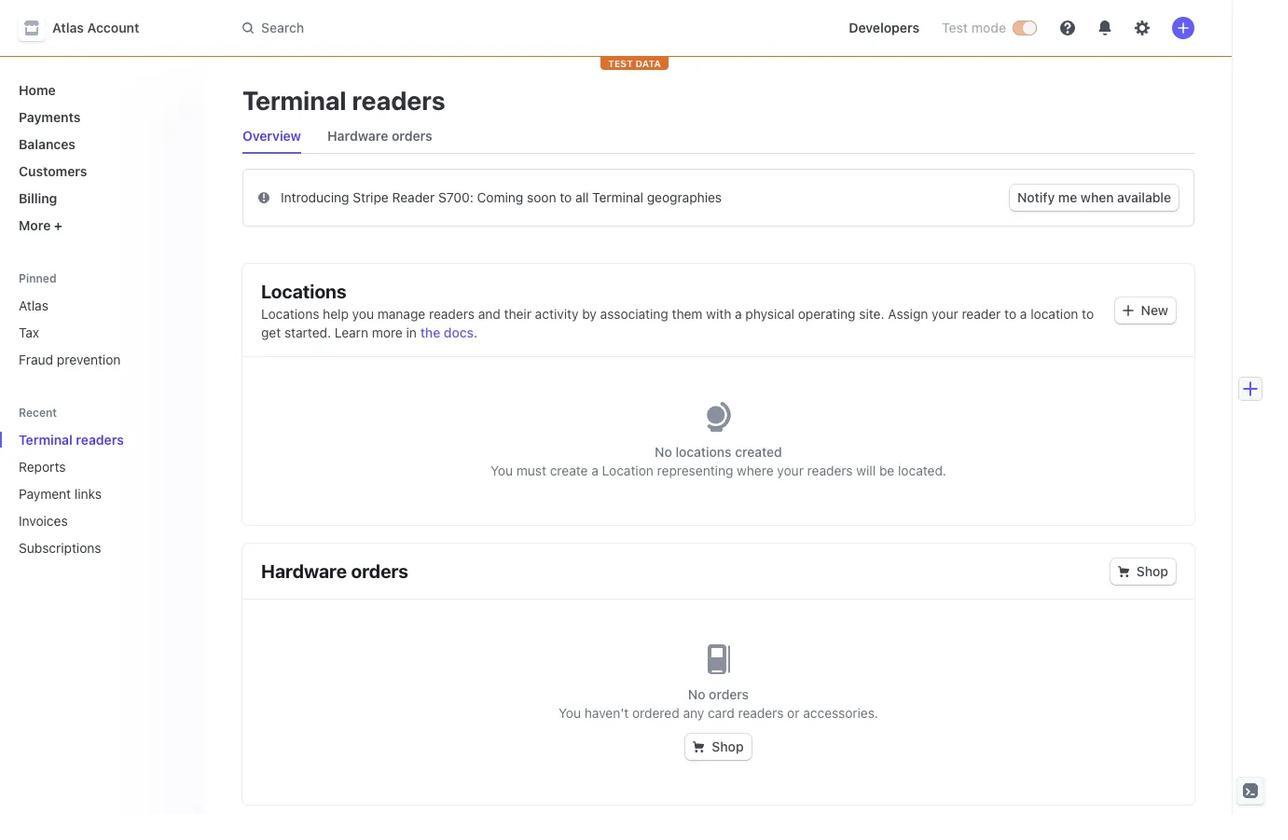 Task type: describe. For each thing, give the bounding box(es) containing it.
activity
[[535, 306, 579, 322]]

any
[[683, 705, 705, 721]]

associating
[[600, 306, 669, 322]]

1 vertical spatial shop
[[712, 739, 744, 755]]

fraud
[[19, 352, 53, 368]]

readers inside recent element
[[76, 432, 124, 448]]

recent
[[19, 406, 57, 420]]

in
[[406, 325, 417, 341]]

1 horizontal spatial shop
[[1137, 563, 1169, 579]]

more
[[19, 217, 51, 233]]

0 vertical spatial orders
[[392, 128, 433, 144]]

svg image
[[1118, 566, 1130, 578]]

and
[[478, 306, 501, 322]]

notify
[[1018, 189, 1055, 205]]

fraud prevention
[[19, 352, 121, 368]]

hardware orders link
[[320, 123, 440, 149]]

payment links
[[19, 486, 102, 502]]

data
[[636, 58, 661, 69]]

notifications image
[[1098, 21, 1113, 35]]

pinned element
[[11, 290, 190, 375]]

started.
[[284, 325, 331, 341]]

them
[[672, 306, 703, 322]]

test
[[942, 20, 968, 35]]

locations help you manage readers and their activity by associating them with a physical operating site. assign your reader to a location to get started. learn more in
[[261, 306, 1094, 341]]

recent navigation links element
[[0, 405, 205, 563]]

hardware inside tab list
[[327, 128, 388, 144]]

customers link
[[11, 156, 190, 187]]

customers
[[19, 163, 87, 179]]

more +
[[19, 217, 62, 233]]

your inside locations help you manage readers and their activity by associating them with a physical operating site. assign your reader to a location to get started. learn more in
[[932, 306, 959, 322]]

a inside no locations created you must create a location representing where your readers will be located.
[[592, 463, 599, 479]]

payments
[[19, 109, 81, 125]]

1 horizontal spatial a
[[735, 306, 742, 322]]

2 horizontal spatial a
[[1020, 306, 1028, 322]]

2 horizontal spatial to
[[1082, 306, 1094, 322]]

your inside no locations created you must create a location representing where your readers will be located.
[[777, 463, 804, 479]]

learn
[[335, 325, 369, 341]]

site.
[[860, 306, 885, 322]]

terminal inside recent element
[[19, 432, 73, 448]]

payment
[[19, 486, 71, 502]]

coming
[[477, 189, 524, 205]]

.
[[474, 325, 478, 341]]

1 vertical spatial hardware
[[261, 561, 347, 582]]

no locations created you must create a location representing where your readers will be located.
[[491, 444, 947, 479]]

recent element
[[0, 424, 205, 563]]

you
[[352, 306, 374, 322]]

introducing stripe reader s700: coming soon to all terminal geographies
[[281, 189, 722, 205]]

docs
[[444, 325, 474, 341]]

reader
[[392, 189, 435, 205]]

locations for locations help you manage readers and their activity by associating them with a physical operating site. assign your reader to a location to get started. learn more in
[[261, 306, 319, 322]]

1 vertical spatial hardware orders
[[261, 561, 408, 582]]

ordered
[[632, 705, 680, 721]]

orders inside the no orders you haven't ordered any card readers or accessories.
[[709, 687, 749, 702]]

location
[[602, 463, 654, 479]]

core navigation links element
[[11, 75, 190, 241]]

payments link
[[11, 102, 190, 132]]

payment links link
[[11, 479, 164, 509]]

balances link
[[11, 129, 190, 160]]

billing
[[19, 190, 57, 206]]

representing
[[657, 463, 734, 479]]

+
[[54, 217, 62, 233]]

you inside the no orders you haven't ordered any card readers or accessories.
[[559, 705, 581, 721]]

tax
[[19, 325, 39, 341]]

svg image for shop
[[694, 742, 705, 753]]

assign
[[888, 306, 929, 322]]

accessories.
[[803, 705, 879, 721]]

0 vertical spatial terminal readers
[[243, 85, 446, 116]]

invoices
[[19, 513, 68, 529]]

terminal readers inside recent element
[[19, 432, 124, 448]]

with
[[706, 306, 732, 322]]

introducing
[[281, 189, 349, 205]]

soon
[[527, 189, 556, 205]]

no orders you haven't ordered any card readers or accessories.
[[559, 687, 879, 721]]

card
[[708, 705, 735, 721]]

locations
[[676, 444, 732, 460]]

test mode
[[942, 20, 1007, 35]]

1 horizontal spatial shop link
[[1111, 559, 1176, 585]]

s700:
[[438, 189, 474, 205]]

subscriptions
[[19, 540, 101, 556]]

no for orders
[[688, 687, 706, 702]]

0 horizontal spatial to
[[560, 189, 572, 205]]

tax link
[[11, 317, 190, 348]]

reader
[[962, 306, 1001, 322]]

stripe
[[353, 189, 389, 205]]

0 vertical spatial terminal
[[243, 85, 347, 116]]



Task type: locate. For each thing, give the bounding box(es) containing it.
reports
[[19, 459, 66, 475]]

reports link
[[11, 452, 164, 482]]

readers left the or on the bottom right
[[738, 705, 784, 721]]

a left location
[[1020, 306, 1028, 322]]

operating
[[798, 306, 856, 322]]

available
[[1118, 189, 1172, 205]]

the docs .
[[420, 325, 478, 341]]

you left the must
[[491, 463, 513, 479]]

terminal readers link
[[11, 424, 164, 455]]

0 vertical spatial hardware
[[327, 128, 388, 144]]

your right the where
[[777, 463, 804, 479]]

readers left will
[[808, 463, 853, 479]]

by
[[582, 306, 597, 322]]

atlas inside pinned element
[[19, 298, 48, 313]]

no inside no locations created you must create a location representing where your readers will be located.
[[655, 444, 672, 460]]

be
[[880, 463, 895, 479]]

0 horizontal spatial a
[[592, 463, 599, 479]]

0 vertical spatial hardware orders
[[327, 128, 433, 144]]

locations up started.
[[261, 306, 319, 322]]

notify me when available link
[[1010, 185, 1179, 211]]

shop right svg image at the right of the page
[[1137, 563, 1169, 579]]

overview link
[[235, 123, 309, 149]]

new button
[[1115, 298, 1176, 324]]

1 horizontal spatial terminal
[[243, 85, 347, 116]]

test data
[[608, 58, 661, 69]]

Search text field
[[231, 11, 757, 45]]

atlas for atlas
[[19, 298, 48, 313]]

their
[[504, 306, 532, 322]]

no
[[655, 444, 672, 460], [688, 687, 706, 702]]

geographies
[[647, 189, 722, 205]]

a right create at the left bottom of the page
[[592, 463, 599, 479]]

where
[[737, 463, 774, 479]]

your left reader
[[932, 306, 959, 322]]

no up any
[[688, 687, 706, 702]]

overview
[[243, 128, 301, 144]]

0 vertical spatial your
[[932, 306, 959, 322]]

a
[[735, 306, 742, 322], [1020, 306, 1028, 322], [592, 463, 599, 479]]

your
[[932, 306, 959, 322], [777, 463, 804, 479]]

1 horizontal spatial to
[[1005, 306, 1017, 322]]

2 horizontal spatial terminal
[[593, 189, 644, 205]]

me
[[1059, 189, 1078, 205]]

new
[[1141, 302, 1169, 318]]

1 horizontal spatial no
[[688, 687, 706, 702]]

0 horizontal spatial svg image
[[694, 742, 705, 753]]

shop link
[[1111, 559, 1176, 585], [686, 734, 751, 760]]

0 vertical spatial locations
[[261, 281, 347, 302]]

0 vertical spatial shop link
[[1111, 559, 1176, 585]]

atlas link
[[11, 290, 190, 321]]

0 horizontal spatial you
[[491, 463, 513, 479]]

locations
[[261, 281, 347, 302], [261, 306, 319, 322]]

terminal
[[243, 85, 347, 116], [593, 189, 644, 205], [19, 432, 73, 448]]

1 horizontal spatial your
[[932, 306, 959, 322]]

svg image down any
[[694, 742, 705, 753]]

atlas
[[52, 20, 84, 35], [19, 298, 48, 313]]

account
[[87, 20, 139, 35]]

the
[[420, 325, 441, 341]]

readers inside no locations created you must create a location representing where your readers will be located.
[[808, 463, 853, 479]]

shop down card
[[712, 739, 744, 755]]

invoices link
[[11, 506, 164, 536]]

balances
[[19, 136, 76, 152]]

tab list
[[235, 119, 1195, 154]]

0 vertical spatial no
[[655, 444, 672, 460]]

1 vertical spatial orders
[[351, 561, 408, 582]]

1 locations from the top
[[261, 281, 347, 302]]

1 horizontal spatial atlas
[[52, 20, 84, 35]]

developers link
[[842, 13, 927, 43]]

when
[[1081, 189, 1114, 205]]

fraud prevention link
[[11, 344, 190, 375]]

0 vertical spatial svg image
[[1123, 305, 1134, 316]]

tab list containing overview
[[235, 119, 1195, 154]]

0 horizontal spatial terminal
[[19, 432, 73, 448]]

0 horizontal spatial shop
[[712, 739, 744, 755]]

or
[[788, 705, 800, 721]]

to right location
[[1082, 306, 1094, 322]]

pinned navigation links element
[[11, 271, 190, 375]]

atlas down pinned
[[19, 298, 48, 313]]

1 vertical spatial you
[[559, 705, 581, 721]]

terminal right 'all'
[[593, 189, 644, 205]]

all
[[576, 189, 589, 205]]

more
[[372, 325, 403, 341]]

you inside no locations created you must create a location representing where your readers will be located.
[[491, 463, 513, 479]]

svg image left new
[[1123, 305, 1134, 316]]

a right with
[[735, 306, 742, 322]]

1 horizontal spatial terminal readers
[[243, 85, 446, 116]]

terminal readers up the hardware orders link
[[243, 85, 446, 116]]

manage
[[378, 306, 426, 322]]

you
[[491, 463, 513, 479], [559, 705, 581, 721]]

no inside the no orders you haven't ordered any card readers or accessories.
[[688, 687, 706, 702]]

home
[[19, 82, 56, 98]]

search
[[261, 20, 304, 35]]

create
[[550, 463, 588, 479]]

1 vertical spatial shop link
[[686, 734, 751, 760]]

svg image for new
[[1123, 305, 1134, 316]]

2 locations from the top
[[261, 306, 319, 322]]

Search search field
[[231, 11, 757, 45]]

readers inside the no orders you haven't ordered any card readers or accessories.
[[738, 705, 784, 721]]

terminal readers up 'reports' link
[[19, 432, 124, 448]]

1 vertical spatial terminal
[[593, 189, 644, 205]]

readers inside locations help you manage readers and their activity by associating them with a physical operating site. assign your reader to a location to get started. learn more in
[[429, 306, 475, 322]]

help
[[323, 306, 349, 322]]

1 vertical spatial no
[[688, 687, 706, 702]]

will
[[857, 463, 876, 479]]

0 vertical spatial atlas
[[52, 20, 84, 35]]

readers up the docs .
[[429, 306, 475, 322]]

1 horizontal spatial you
[[559, 705, 581, 721]]

0 vertical spatial you
[[491, 463, 513, 479]]

atlas account button
[[19, 15, 158, 41]]

svg image inside shop link
[[694, 742, 705, 753]]

1 vertical spatial terminal readers
[[19, 432, 124, 448]]

orders
[[392, 128, 433, 144], [351, 561, 408, 582], [709, 687, 749, 702]]

1 vertical spatial locations
[[261, 306, 319, 322]]

get
[[261, 325, 281, 341]]

created
[[735, 444, 783, 460]]

no for locations
[[655, 444, 672, 460]]

haven't
[[585, 705, 629, 721]]

0 horizontal spatial your
[[777, 463, 804, 479]]

hardware orders
[[327, 128, 433, 144], [261, 561, 408, 582]]

readers
[[352, 85, 446, 116], [429, 306, 475, 322], [76, 432, 124, 448], [808, 463, 853, 479], [738, 705, 784, 721]]

hardware
[[327, 128, 388, 144], [261, 561, 347, 582]]

1 vertical spatial svg image
[[694, 742, 705, 753]]

billing link
[[11, 183, 190, 214]]

svg image inside new button
[[1123, 305, 1134, 316]]

help image
[[1061, 21, 1076, 35]]

atlas inside button
[[52, 20, 84, 35]]

the docs link
[[420, 325, 474, 341]]

locations inside locations help you manage readers and their activity by associating them with a physical operating site. assign your reader to a location to get started. learn more in
[[261, 306, 319, 322]]

atlas left account
[[52, 20, 84, 35]]

2 vertical spatial orders
[[709, 687, 749, 702]]

notify me when available
[[1018, 189, 1172, 205]]

2 vertical spatial terminal
[[19, 432, 73, 448]]

location
[[1031, 306, 1079, 322]]

prevention
[[57, 352, 121, 368]]

no up representing
[[655, 444, 672, 460]]

atlas for atlas account
[[52, 20, 84, 35]]

test
[[608, 58, 633, 69]]

locations for locations
[[261, 281, 347, 302]]

1 horizontal spatial svg image
[[1123, 305, 1134, 316]]

0 vertical spatial shop
[[1137, 563, 1169, 579]]

pinned
[[19, 271, 57, 285]]

to right reader
[[1005, 306, 1017, 322]]

readers up 'reports' link
[[76, 432, 124, 448]]

located.
[[898, 463, 947, 479]]

terminal readers
[[243, 85, 446, 116], [19, 432, 124, 448]]

subscriptions link
[[11, 533, 164, 563]]

terminal up overview
[[243, 85, 347, 116]]

readers up the hardware orders link
[[352, 85, 446, 116]]

svg image
[[1123, 305, 1134, 316], [694, 742, 705, 753]]

0 horizontal spatial no
[[655, 444, 672, 460]]

1 vertical spatial atlas
[[19, 298, 48, 313]]

1 vertical spatial your
[[777, 463, 804, 479]]

to
[[560, 189, 572, 205], [1005, 306, 1017, 322], [1082, 306, 1094, 322]]

to left 'all'
[[560, 189, 572, 205]]

atlas account
[[52, 20, 139, 35]]

must
[[517, 463, 547, 479]]

you left haven't
[[559, 705, 581, 721]]

0 horizontal spatial shop link
[[686, 734, 751, 760]]

0 horizontal spatial atlas
[[19, 298, 48, 313]]

0 horizontal spatial terminal readers
[[19, 432, 124, 448]]

links
[[74, 486, 102, 502]]

terminal up reports
[[19, 432, 73, 448]]

settings image
[[1135, 21, 1150, 35]]

mode
[[972, 20, 1007, 35]]

locations up "help"
[[261, 281, 347, 302]]



Task type: vqa. For each thing, say whether or not it's contained in the screenshot.
readers inside the Locations help you manage readers and their activity by associating them with a physical operating site. Assign your reader to a location to get started. Learn more in
yes



